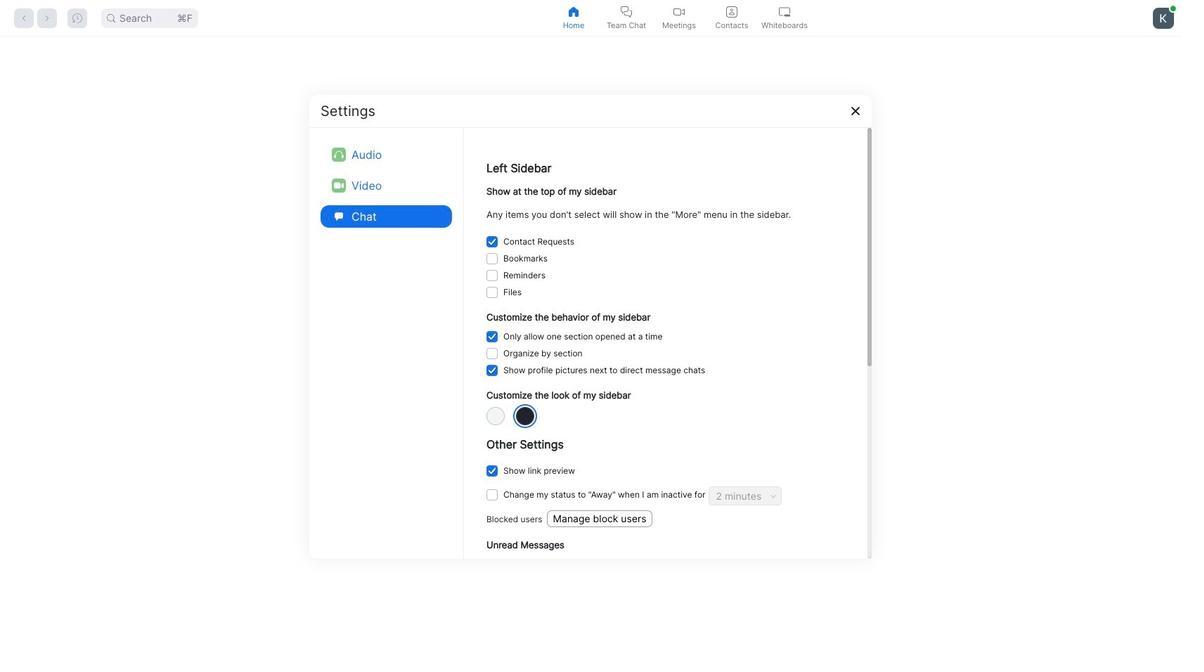 Task type: describe. For each thing, give the bounding box(es) containing it.
settings tab list
[[321, 139, 452, 232]]

. show link preview element
[[504, 463, 576, 480]]

. bookmarks element
[[504, 250, 548, 267]]

. organize by section element
[[504, 346, 583, 363]]

customize the behavior of my sidebar. only allow one section opened at a time element
[[504, 329, 663, 346]]

. change my status to "away" when i am inactive for element
[[504, 487, 706, 504]]

show at the top of my sidebar. contact requests element
[[504, 233, 575, 250]]

video on image
[[674, 6, 685, 17]]

online image
[[1171, 5, 1177, 11]]

. show profile pictures next to direct message chats element
[[504, 363, 706, 379]]



Task type: vqa. For each thing, say whether or not it's contained in the screenshot.
Online image
yes



Task type: locate. For each thing, give the bounding box(es) containing it.
profile contact image
[[727, 6, 738, 17], [727, 6, 738, 17]]

. files element
[[504, 284, 522, 301]]

team chat image
[[621, 6, 632, 17], [621, 6, 632, 17]]

headphone image
[[332, 147, 346, 161], [334, 149, 344, 159]]

unread messages. keep all unread messages on top in chat and channel lists element
[[504, 557, 734, 574]]

None radio
[[516, 407, 535, 426]]

whiteboard small image
[[779, 6, 791, 17], [779, 6, 791, 17]]

close image
[[851, 105, 862, 116], [851, 105, 862, 116]]

plus squircle image
[[473, 259, 504, 290], [473, 259, 504, 290]]

customize the look of my sidebar. white image
[[487, 407, 505, 426]]

tab list
[[548, 0, 812, 36]]

gray image
[[516, 407, 535, 426]]

. reminders element
[[504, 267, 546, 284]]

chat image
[[332, 209, 346, 223], [335, 212, 343, 221]]

None radio
[[487, 407, 505, 426]]

online image
[[1171, 5, 1177, 11]]

magnifier image
[[107, 14, 115, 22], [107, 14, 115, 22]]

home small image
[[568, 6, 580, 17], [568, 6, 580, 17]]

tab panel
[[0, 37, 1182, 654]]

video on image
[[674, 6, 685, 17], [332, 178, 346, 192], [334, 180, 344, 190]]

None button
[[487, 236, 498, 247], [487, 253, 498, 264], [487, 270, 498, 281], [487, 287, 498, 298], [487, 332, 498, 343], [487, 349, 498, 360], [487, 365, 498, 377], [487, 466, 498, 477], [487, 490, 498, 501], [487, 236, 498, 247], [487, 253, 498, 264], [487, 270, 498, 281], [487, 287, 498, 298], [487, 332, 498, 343], [487, 349, 498, 360], [487, 365, 498, 377], [487, 466, 498, 477], [487, 490, 498, 501]]



